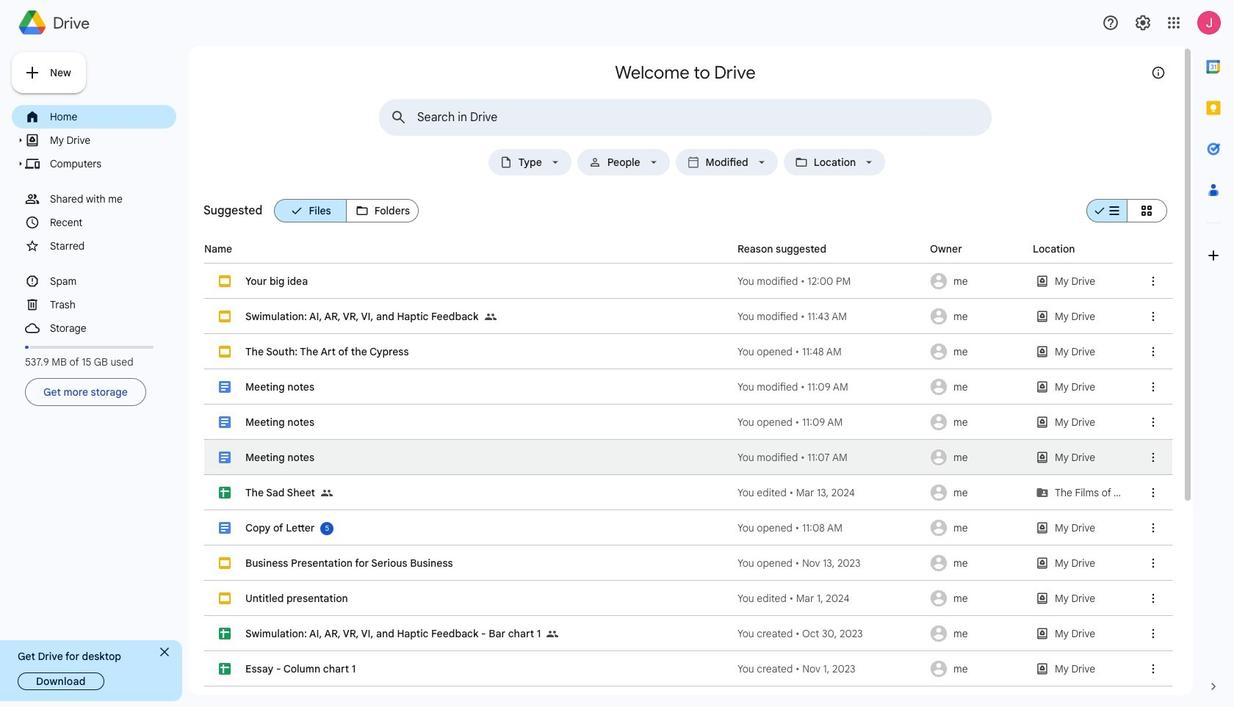 Task type: locate. For each thing, give the bounding box(es) containing it.
google docs image for you opened • 11:08 am 'element'
[[219, 522, 231, 534]]

1 google docs: meeting notes element from the top
[[245, 381, 314, 394]]

google slides image for 11th cell from the bottom
[[219, 346, 231, 358]]

google slides image for 10th cell
[[219, 593, 231, 605]]

google slides: untitled presentation element
[[245, 592, 348, 605]]

navigation
[[12, 105, 176, 409]]

1 vertical spatial google sheets image
[[219, 663, 231, 675]]

shared image
[[485, 299, 502, 334], [321, 475, 339, 511], [547, 616, 564, 652], [547, 629, 559, 641]]

7 cell from the top
[[204, 475, 1173, 511]]

google sheets: the sad sheet element
[[245, 486, 315, 500]]

5 owned by me element from the top
[[926, 405, 1029, 440]]

2 google docs image from the top
[[219, 417, 231, 428]]

3 google docs image from the top
[[219, 452, 231, 464]]

owned by me element
[[926, 264, 1029, 299], [926, 299, 1029, 334], [926, 334, 1029, 370], [926, 370, 1029, 405], [926, 405, 1029, 440], [926, 440, 1029, 475], [926, 475, 1029, 511], [926, 511, 1029, 546], [926, 546, 1029, 581], [926, 581, 1029, 616], [926, 616, 1029, 652], [926, 652, 1029, 687]]

modified element
[[703, 157, 751, 168]]

7 owned by me element from the top
[[926, 475, 1029, 511]]

1 vertical spatial google docs: meeting notes element
[[245, 416, 314, 429]]

shared image for google sheets: the sad sheet element
[[321, 488, 333, 500]]

10 cell from the top
[[204, 581, 1173, 616]]

home element
[[50, 107, 174, 126]]

owned by me element for you edited • mar 1, 2024 element
[[926, 581, 1029, 616]]

2 google sheets image from the top
[[219, 663, 231, 675]]

google sheets: essay - column chart 1 element
[[245, 663, 356, 676]]

3 owned by me element from the top
[[926, 334, 1029, 370]]

1 google docs image from the top
[[219, 381, 231, 393]]

you opened • 11:08 am element
[[738, 521, 926, 536]]

google sheets image
[[219, 628, 231, 640]]

3 google docs: meeting notes element from the top
[[245, 451, 314, 464]]

0 horizontal spatial shared image
[[321, 488, 333, 500]]

google sheets image for 'you created • nov 1, 2023' element
[[219, 663, 231, 675]]

you created • nov 1, 2023 element
[[738, 662, 926, 677]]

shared image inside icon
[[547, 629, 559, 641]]

4 cell from the top
[[204, 370, 1173, 405]]

owned by me element for you created • oct 30, 2023 'element'
[[926, 616, 1029, 652]]

1 google sheets image from the top
[[219, 487, 231, 499]]

google docs image
[[219, 381, 231, 393], [219, 417, 231, 428], [219, 452, 231, 464], [219, 522, 231, 534]]

google slides image
[[219, 276, 231, 287], [219, 311, 231, 323], [219, 346, 231, 358], [219, 593, 231, 605]]

you modified • 11:09 am element
[[738, 380, 926, 395]]

google slides image for 1st cell
[[219, 276, 231, 287]]

you modified • 11:07 am element
[[738, 450, 926, 465]]

1 cell from the top
[[204, 264, 1173, 299]]

1 horizontal spatial shared image
[[485, 312, 496, 323]]

storage element
[[50, 319, 174, 338]]

google docs: meeting notes element
[[245, 381, 314, 394], [245, 416, 314, 429], [245, 451, 314, 464]]

google sheets: swimulation: ai, ar, vr, vi, and haptic feedback - bar chart 1 element
[[245, 627, 541, 641]]

10 owned by me element from the top
[[926, 581, 1029, 616]]

0 vertical spatial shared image
[[485, 312, 496, 323]]

0 vertical spatial google sheets image
[[219, 487, 231, 499]]

8 owned by me element from the top
[[926, 511, 1029, 546]]

close image
[[160, 648, 169, 657]]

type element
[[516, 157, 545, 168]]

google docs: meeting notes element for google docs icon related to you opened • 11:09 am element
[[245, 416, 314, 429]]

google sheets image for you edited • mar 13, 2024 element
[[219, 487, 231, 499]]

google sheets image down google sheets icon
[[219, 663, 231, 675]]

shared image for google slides: swimulation: ai, ar, vr, vi, and haptic feedback element
[[485, 312, 496, 323]]

6 owned by me element from the top
[[926, 440, 1029, 475]]

google docs: meeting notes element for you modified • 11:07 am element's google docs icon
[[245, 451, 314, 464]]

12 cell from the top
[[204, 652, 1173, 687]]

you modified • 12:00 pm element
[[738, 274, 926, 289]]

1 owned by me element from the top
[[926, 264, 1029, 299]]

9 cell from the top
[[204, 546, 1173, 581]]

owned by me element for you modified • 12:00 pm element
[[926, 264, 1029, 299]]

2 owned by me element from the top
[[926, 299, 1029, 334]]

tree item
[[12, 105, 176, 129]]

google docs image for you opened • 11:09 am element
[[219, 417, 231, 428]]

google slides: the south: the art of the cypress element
[[245, 345, 409, 359]]

0 vertical spatial google docs: meeting notes element
[[245, 381, 314, 394]]

1 google slides image from the top
[[219, 276, 231, 287]]

cell
[[204, 264, 1173, 299], [204, 299, 1173, 334], [204, 334, 1173, 370], [204, 370, 1173, 405], [204, 405, 1173, 440], [204, 440, 1173, 475], [204, 475, 1173, 511], [204, 511, 1173, 546], [204, 546, 1173, 581], [204, 581, 1173, 616], [204, 616, 1173, 652], [204, 652, 1173, 687], [204, 687, 1173, 708]]

2 google slides image from the top
[[219, 311, 231, 323]]

1 vertical spatial shared image
[[321, 488, 333, 500]]

9 owned by me element from the top
[[926, 546, 1029, 581]]

Search in Drive field
[[417, 110, 958, 125]]

google sheets image left google sheets: the sad sheet element
[[219, 487, 231, 499]]

12 owned by me element from the top
[[926, 652, 1029, 687]]

computers element
[[50, 154, 174, 173]]

shared image for google sheets: the sad sheet element
[[321, 475, 339, 511]]

tree
[[12, 105, 176, 340]]

2 google docs: meeting notes element from the top
[[245, 416, 314, 429]]

tab list
[[1193, 46, 1234, 666]]

items shared with me element
[[50, 190, 174, 209]]

2 vertical spatial google docs: meeting notes element
[[245, 451, 314, 464]]

owned by me element for you opened • nov 13, 2023 element
[[926, 546, 1029, 581]]

4 owned by me element from the top
[[926, 370, 1029, 405]]

List radio
[[1087, 193, 1127, 229]]

3 google slides image from the top
[[219, 346, 231, 358]]

Folders radio
[[347, 193, 419, 229]]

shared image
[[485, 312, 496, 323], [321, 488, 333, 500]]

4 google docs image from the top
[[219, 522, 231, 534]]

you modified • 11:43 am element
[[738, 309, 926, 324]]

11 owned by me element from the top
[[926, 616, 1029, 652]]

people element
[[605, 157, 643, 168]]

google sheets image
[[219, 487, 231, 499], [219, 663, 231, 675]]

toolbar
[[1165, 46, 1184, 90]]

4 google slides image from the top
[[219, 593, 231, 605]]



Task type: vqa. For each thing, say whether or not it's contained in the screenshot.
Owned by me element for You opened • 11:48 AM Element
yes



Task type: describe. For each thing, give the bounding box(es) containing it.
you edited • mar 13, 2024 element
[[738, 486, 926, 500]]

Files radio
[[274, 193, 347, 229]]

google docs image for you modified • 11:09 am element
[[219, 381, 231, 393]]

owned by me element for you edited • mar 13, 2024 element
[[926, 475, 1029, 511]]

google slides image
[[219, 558, 231, 569]]

you created • oct 30, 2023 element
[[738, 627, 926, 641]]

you opened • nov 13, 2023 element
[[738, 556, 926, 571]]

you opened • 11:09 am element
[[738, 415, 926, 430]]

Grid radio
[[1127, 193, 1168, 229]]

owned by me element for the "you modified • 11:43 am" element
[[926, 299, 1029, 334]]

6 cell from the top
[[204, 440, 1173, 475]]

owned by me element for you modified • 11:09 am element
[[926, 370, 1029, 405]]

13 cell from the top
[[204, 687, 1173, 708]]

11 cell from the top
[[204, 616, 1173, 652]]

you edited • mar 1, 2024 element
[[738, 591, 926, 606]]

essay - bar chart 1 google sheets image
[[245, 687, 342, 708]]

location element
[[811, 157, 859, 168]]

my drive element
[[50, 131, 174, 150]]

google docs: meeting notes element for google docs icon associated with you modified • 11:09 am element
[[245, 381, 314, 394]]

shared image for google slides: swimulation: ai, ar, vr, vi, and haptic feedback element
[[485, 299, 502, 334]]

google docs: copy of letter element
[[245, 522, 315, 535]]

owned by me element for you opened • 11:08 am 'element'
[[926, 511, 1029, 546]]

2 cell from the top
[[204, 299, 1173, 334]]

owned by me element for 'you created • nov 1, 2023' element
[[926, 652, 1029, 687]]

google slides: business presentation for serious business element
[[245, 557, 453, 570]]

support image
[[1102, 14, 1120, 32]]

google slides image for 12th cell from the bottom
[[219, 311, 231, 323]]

5 cell from the top
[[204, 405, 1173, 440]]

you opened • 11:48 am element
[[738, 345, 926, 359]]

shared image for google sheets: swimulation: ai, ar, vr, vi, and haptic feedback - bar chart 1 element
[[547, 616, 564, 652]]

owned by me element for you opened • 11:09 am element
[[926, 405, 1029, 440]]

owned by me element for you opened • 11:48 am element
[[926, 334, 1029, 370]]

starred items element
[[50, 237, 174, 256]]

google slides: your big idea element
[[245, 275, 308, 288]]

8 cell from the top
[[204, 511, 1173, 546]]

google docs image for you modified • 11:07 am element
[[219, 452, 231, 464]]

google slides: swimulation: ai, ar, vr, vi, and haptic feedback element
[[245, 310, 479, 323]]

3 cell from the top
[[204, 334, 1173, 370]]

recent items element
[[50, 213, 174, 232]]

trashed items element
[[50, 295, 174, 314]]

spam element
[[50, 272, 174, 291]]

my drive image
[[1027, 687, 1104, 708]]

owned by me element for you modified • 11:07 am element
[[926, 440, 1029, 475]]



